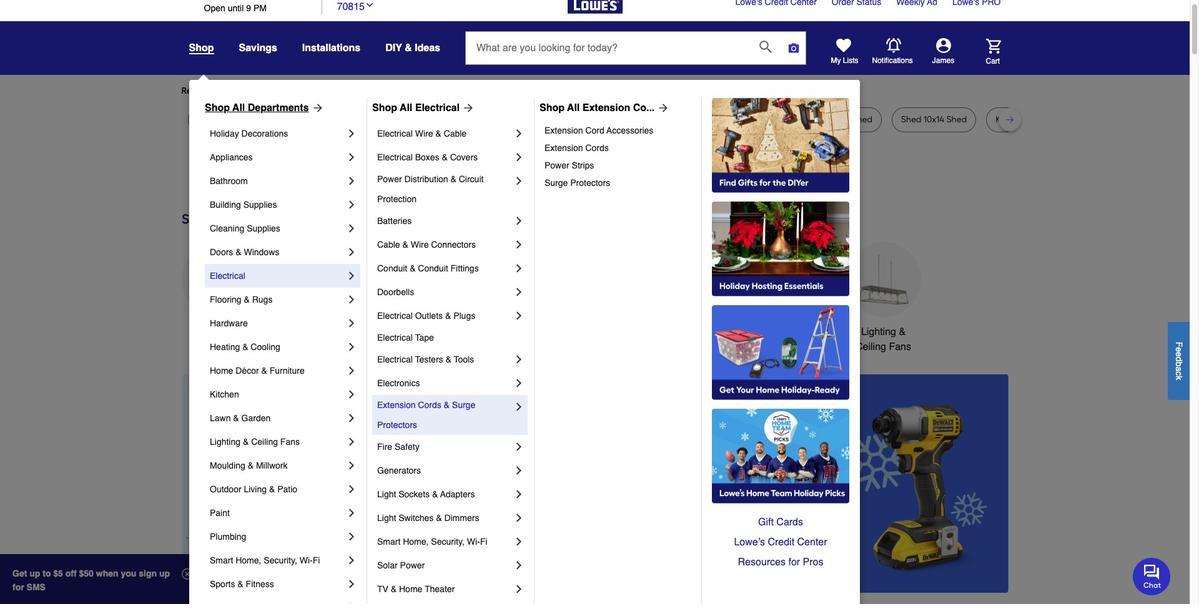 Task type: describe. For each thing, give the bounding box(es) containing it.
$5
[[53, 569, 63, 579]]

power strips link
[[545, 157, 693, 174]]

savings button
[[239, 37, 277, 59]]

building
[[210, 200, 241, 210]]

electrical up interior
[[415, 102, 460, 114]]

fans inside 'link'
[[280, 437, 300, 447]]

patio
[[278, 485, 297, 495]]

chevron right image for solar power
[[513, 560, 525, 572]]

tv
[[377, 585, 389, 595]]

outdoor
[[210, 485, 242, 495]]

0 vertical spatial wire
[[415, 129, 433, 139]]

power for power strips
[[545, 161, 570, 171]]

power distribution & circuit protection link
[[377, 169, 513, 209]]

shop button
[[189, 42, 214, 54]]

70815
[[337, 1, 365, 12]]

for inside get up to $5 off $50 when you sign up for sms
[[12, 583, 24, 593]]

ceiling inside 'lighting & ceiling fans'
[[856, 342, 887, 353]]

1 vertical spatial wi-
[[300, 556, 313, 566]]

christmas
[[386, 327, 431, 338]]

shop for shop all extension co...
[[540, 102, 565, 114]]

chevron right image for electrical
[[346, 270, 358, 282]]

suggestions
[[342, 86, 391, 96]]

kitchen link
[[210, 383, 346, 407]]

lighting & ceiling fans inside lighting & ceiling fans 'link'
[[210, 437, 300, 447]]

2 up from the left
[[159, 569, 170, 579]]

chevron right image for the 'lawn & garden' "link"
[[346, 412, 358, 425]]

home, for right the smart home, security, wi-fi link
[[403, 537, 429, 547]]

refrigerator
[[465, 114, 512, 125]]

faucets
[[504, 327, 540, 338]]

electrical for electrical outlets & plugs
[[377, 311, 413, 321]]

electrical boxes & covers
[[377, 152, 478, 162]]

electrical for electrical wire & cable
[[377, 129, 413, 139]]

hardie board
[[653, 114, 706, 125]]

chevron right image for kitchen
[[346, 389, 358, 401]]

lawn & garden
[[210, 414, 271, 424]]

fire
[[377, 442, 392, 452]]

extension for extension cord accessories
[[545, 126, 583, 136]]

chevron right image for conduit & conduit fittings link
[[513, 262, 525, 275]]

my
[[831, 56, 841, 65]]

recommended searches for you heading
[[182, 85, 1009, 97]]

cable inside electrical wire & cable link
[[444, 129, 467, 139]]

fans inside 'lighting & ceiling fans'
[[889, 342, 912, 353]]

theater
[[425, 585, 455, 595]]

extension cord accessories link
[[545, 122, 693, 139]]

moulding
[[210, 461, 245, 471]]

chevron right image for home décor & furniture link
[[346, 365, 358, 377]]

shop 25 days of deals by category image
[[182, 209, 1009, 230]]

smart inside button
[[761, 327, 787, 338]]

resources
[[738, 557, 786, 569]]

holiday decorations link
[[210, 122, 346, 146]]

open until 9 pm
[[204, 3, 267, 13]]

boxes
[[415, 152, 440, 162]]

1 e from the top
[[1175, 347, 1185, 352]]

extension for extension cords & surge protectors
[[377, 401, 416, 411]]

chevron right image for appliances link
[[346, 151, 358, 164]]

fire safety link
[[377, 436, 513, 459]]

25 days of deals. don't miss deals every day. same-day delivery on in-stock orders placed by 2 p m. image
[[182, 375, 383, 594]]

chevron right image for outdoor living & patio
[[346, 484, 358, 496]]

Search Query text field
[[466, 32, 750, 64]]

moulding & millwork
[[210, 461, 288, 471]]

doors & windows
[[210, 247, 279, 257]]

1 vertical spatial security,
[[264, 556, 297, 566]]

electrical testers & tools
[[377, 355, 474, 365]]

camera image
[[788, 42, 800, 54]]

electronics
[[377, 379, 420, 389]]

chevron right image for doorbells
[[513, 286, 525, 299]]

notifications
[[873, 56, 913, 65]]

chevron right image for electrical boxes & covers link
[[513, 151, 525, 164]]

decorations for holiday
[[242, 129, 288, 139]]

sports & fitness
[[210, 580, 274, 590]]

& inside "button"
[[405, 42, 412, 54]]

shop all departments link
[[205, 101, 324, 116]]

1 horizontal spatial smart home, security, wi-fi link
[[377, 530, 513, 554]]

lowe's home improvement lists image
[[836, 38, 851, 53]]

fitness
[[246, 580, 274, 590]]

holiday
[[210, 129, 239, 139]]

all for departments
[[233, 102, 245, 114]]

plumbing link
[[210, 525, 346, 549]]

shed 10x14 shed
[[902, 114, 967, 125]]

tv & home theater
[[377, 585, 455, 595]]

doorbells link
[[377, 281, 513, 304]]

gift
[[759, 517, 774, 529]]

wallpaper
[[317, 114, 358, 125]]

decorations for christmas
[[382, 342, 436, 353]]

lowe's home improvement logo image
[[568, 0, 623, 28]]

chevron right image for heating & cooling link in the left of the page
[[346, 341, 358, 354]]

chevron right image for the bathroom link
[[346, 175, 358, 187]]

f e e d b a c k button
[[1168, 322, 1190, 400]]

doorbells
[[377, 287, 414, 297]]

tools
[[454, 355, 474, 365]]

heating
[[210, 342, 240, 352]]

chevron right image for plumbing link
[[346, 531, 358, 544]]

adapters
[[440, 490, 475, 500]]

when
[[96, 569, 118, 579]]

& inside power distribution & circuit protection
[[451, 174, 457, 184]]

kitchen faucets
[[468, 327, 540, 338]]

chevron right image for doors & windows
[[346, 246, 358, 259]]

chevron right image for moulding & millwork link
[[346, 460, 358, 472]]

2 e from the top
[[1175, 352, 1185, 357]]

lawn
[[210, 414, 231, 424]]

electrical for electrical tape
[[377, 333, 413, 343]]

0 horizontal spatial bathroom
[[210, 176, 248, 186]]

christmas decorations
[[382, 327, 436, 353]]

shop for shop all departments
[[205, 102, 230, 114]]

1 up from the left
[[30, 569, 40, 579]]

chevron right image for flooring & rugs
[[346, 294, 358, 306]]

electrical for electrical boxes & covers
[[377, 152, 413, 162]]

lowe's home improvement cart image
[[986, 38, 1001, 53]]

co...
[[633, 102, 655, 114]]

you for more suggestions for you
[[406, 86, 421, 96]]

chevron right image for electrical wire & cable
[[513, 127, 525, 140]]

0 vertical spatial protectors
[[571, 178, 610, 188]]

get up to $5 off $50 when you sign up for sms
[[12, 569, 170, 593]]

b
[[1175, 362, 1185, 367]]

shop all extension co...
[[540, 102, 655, 114]]

lighting & ceiling fans link
[[210, 431, 346, 454]]

home, for left the smart home, security, wi-fi link
[[236, 556, 261, 566]]

lowe's credit center
[[734, 537, 828, 549]]

arrow right image for shop all electrical
[[460, 102, 475, 114]]

extension up quikrete
[[583, 102, 631, 114]]

cable inside cable & wire connectors 'link'
[[377, 240, 400, 250]]

electrical testers & tools link
[[377, 348, 513, 372]]

get
[[12, 569, 27, 579]]

accessories
[[607, 126, 654, 136]]

for up shop all electrical on the left of page
[[393, 86, 404, 96]]

arrow left image
[[414, 484, 426, 497]]

9
[[246, 3, 251, 13]]

appliances button
[[182, 242, 256, 340]]

& inside "link"
[[233, 414, 239, 424]]

you for recommended searches for you
[[295, 86, 310, 96]]

lowe's
[[734, 537, 765, 549]]

bathroom inside button
[[672, 327, 716, 338]]

electrical outlets & plugs link
[[377, 304, 513, 328]]

more suggestions for you link
[[320, 85, 431, 97]]

my lists link
[[831, 38, 859, 66]]

living
[[244, 485, 267, 495]]

light switches & dimmers link
[[377, 507, 513, 530]]

resources for pros
[[738, 557, 824, 569]]

light switches & dimmers
[[377, 514, 479, 524]]

electrical link
[[210, 264, 346, 288]]

chevron right image for 'hardware' link
[[346, 317, 358, 330]]

chevron right image for holiday decorations link
[[346, 127, 358, 140]]

wire inside 'link'
[[411, 240, 429, 250]]

all for extension
[[567, 102, 580, 114]]

pros
[[803, 557, 824, 569]]

cable & wire connectors link
[[377, 233, 513, 257]]

cart button
[[969, 38, 1001, 66]]

interior
[[408, 114, 436, 125]]

surge inside "surge protectors" link
[[545, 178, 568, 188]]



Task type: vqa. For each thing, say whether or not it's contained in the screenshot.
Outdoor Living & Patio
yes



Task type: locate. For each thing, give the bounding box(es) containing it.
0 horizontal spatial shop
[[205, 102, 230, 114]]

christmas decorations button
[[371, 242, 446, 355]]

2 shop from the left
[[372, 102, 397, 114]]

shed right 10x14 on the top right
[[947, 114, 967, 125]]

kitchen inside button
[[468, 327, 501, 338]]

lawn mower
[[197, 114, 248, 125]]

fi for right the smart home, security, wi-fi link
[[480, 537, 488, 547]]

1 vertical spatial decorations
[[382, 342, 436, 353]]

shed for shed 10x14 shed
[[902, 114, 922, 125]]

1 horizontal spatial lighting & ceiling fans
[[856, 327, 912, 353]]

cleaning supplies link
[[210, 217, 346, 241]]

surge protectors link
[[545, 174, 693, 192]]

0 horizontal spatial you
[[295, 86, 310, 96]]

wi- down dimmers
[[467, 537, 480, 547]]

for up departments
[[282, 86, 293, 96]]

1 shop from the left
[[205, 102, 230, 114]]

1 vertical spatial home,
[[236, 556, 261, 566]]

1 horizontal spatial conduit
[[418, 264, 448, 274]]

supplies for cleaning supplies
[[247, 224, 280, 234]]

extension up power strips at the left of the page
[[545, 143, 583, 153]]

heating & cooling link
[[210, 336, 346, 359]]

more
[[320, 86, 340, 96]]

you left more
[[295, 86, 310, 96]]

security, down light switches & dimmers link
[[431, 537, 465, 547]]

lowe's home team holiday picks. image
[[712, 409, 850, 504]]

shop up lawn mower
[[205, 102, 230, 114]]

0 horizontal spatial smart
[[210, 556, 233, 566]]

lowe's home improvement notification center image
[[886, 38, 901, 53]]

kitchen
[[468, 327, 501, 338], [210, 390, 239, 400]]

flooring & rugs
[[210, 295, 273, 305]]

cords down electronics link on the bottom left
[[418, 401, 442, 411]]

None search field
[[465, 31, 807, 76]]

testers
[[415, 355, 443, 365]]

2 horizontal spatial smart
[[761, 327, 787, 338]]

sockets
[[399, 490, 430, 500]]

power inside power distribution & circuit protection
[[377, 174, 402, 184]]

dimmers
[[444, 514, 479, 524]]

1 vertical spatial bathroom
[[672, 327, 716, 338]]

ceiling inside lighting & ceiling fans 'link'
[[251, 437, 278, 447]]

1 horizontal spatial kitchen
[[468, 327, 501, 338]]

light for light sockets & adapters
[[377, 490, 396, 500]]

protectors inside extension cords & surge protectors
[[377, 421, 417, 431]]

lighting inside button
[[862, 327, 897, 338]]

fi down light switches & dimmers link
[[480, 537, 488, 547]]

strips
[[572, 161, 594, 171]]

0 horizontal spatial security,
[[264, 556, 297, 566]]

shed for shed outdoor storage
[[734, 114, 755, 125]]

0 horizontal spatial kitchen
[[210, 390, 239, 400]]

2 vertical spatial smart
[[210, 556, 233, 566]]

all down recommended searches for you heading
[[567, 102, 580, 114]]

2 vertical spatial power
[[400, 561, 425, 571]]

2 light from the top
[[377, 514, 396, 524]]

1 horizontal spatial surge
[[545, 178, 568, 188]]

1 horizontal spatial all
[[400, 102, 413, 114]]

extension cords & surge protectors link
[[377, 396, 513, 436]]

e up d
[[1175, 347, 1185, 352]]

1 horizontal spatial ceiling
[[856, 342, 887, 353]]

2 horizontal spatial all
[[567, 102, 580, 114]]

1 horizontal spatial fans
[[889, 342, 912, 353]]

chevron right image for electronics
[[513, 377, 525, 390]]

open
[[204, 3, 225, 13]]

2 horizontal spatial shop
[[540, 102, 565, 114]]

0 vertical spatial surge
[[545, 178, 568, 188]]

1 horizontal spatial decorations
[[382, 342, 436, 353]]

chevron right image for tv & home theater link in the bottom of the page
[[513, 584, 525, 596]]

1 horizontal spatial wi-
[[467, 537, 480, 547]]

chevron right image for extension cords & surge protectors link at the left
[[513, 401, 525, 414]]

kitchen up lawn
[[210, 390, 239, 400]]

fi for left the smart home, security, wi-fi link
[[313, 556, 320, 566]]

paint link
[[210, 502, 346, 525]]

smart home, security, wi-fi link down light switches & dimmers in the left of the page
[[377, 530, 513, 554]]

shop all departments
[[205, 102, 309, 114]]

installations button
[[302, 37, 361, 59]]

diy & ideas
[[386, 42, 440, 54]]

arrow right image inside shop all departments link
[[309, 102, 324, 114]]

smart home, security, wi-fi up fitness on the bottom left of the page
[[210, 556, 320, 566]]

1 vertical spatial kitchen
[[210, 390, 239, 400]]

chevron right image for the power distribution & circuit protection link
[[513, 175, 525, 187]]

electrical down door in the left top of the page
[[377, 129, 413, 139]]

0 horizontal spatial lighting
[[210, 437, 241, 447]]

light left switches
[[377, 514, 396, 524]]

home décor & furniture
[[210, 366, 305, 376]]

1 horizontal spatial arrow right image
[[460, 102, 475, 114]]

light sockets & adapters
[[377, 490, 475, 500]]

doors
[[210, 247, 233, 257]]

1 horizontal spatial smart home, security, wi-fi
[[377, 537, 488, 547]]

electrical up flooring
[[210, 271, 245, 281]]

outdoor living & patio link
[[210, 478, 346, 502]]

0 vertical spatial home
[[790, 327, 817, 338]]

0 vertical spatial power
[[545, 161, 570, 171]]

decorations down christmas
[[382, 342, 436, 353]]

electrical up christmas
[[377, 311, 413, 321]]

2 horizontal spatial arrow right image
[[655, 102, 670, 114]]

shed
[[734, 114, 755, 125], [853, 114, 873, 125], [902, 114, 922, 125], [947, 114, 967, 125]]

extension inside extension cords & surge protectors
[[377, 401, 416, 411]]

generators link
[[377, 459, 513, 483]]

shop up toilet
[[540, 102, 565, 114]]

electrical wire & cable
[[377, 129, 467, 139]]

0 vertical spatial kitchen
[[468, 327, 501, 338]]

circuit
[[459, 174, 484, 184]]

2 all from the left
[[400, 102, 413, 114]]

1 vertical spatial surge
[[452, 401, 476, 411]]

0 vertical spatial security,
[[431, 537, 465, 547]]

recommended searches for you
[[182, 86, 310, 96]]

flooring
[[210, 295, 242, 305]]

supplies up windows on the top left of the page
[[247, 224, 280, 234]]

sports
[[210, 580, 235, 590]]

up to 50 percent off select tools and accessories. image
[[403, 375, 1009, 593]]

& inside extension cords & surge protectors
[[444, 401, 450, 411]]

0 vertical spatial decorations
[[242, 129, 288, 139]]

3 shop from the left
[[540, 102, 565, 114]]

1 vertical spatial light
[[377, 514, 396, 524]]

home inside button
[[790, 327, 817, 338]]

1 horizontal spatial home,
[[403, 537, 429, 547]]

kitchen inside 'link'
[[210, 390, 239, 400]]

solar power link
[[377, 554, 513, 578]]

surge down electronics link on the bottom left
[[452, 401, 476, 411]]

0 horizontal spatial up
[[30, 569, 40, 579]]

extension down electronics
[[377, 401, 416, 411]]

1 shed from the left
[[734, 114, 755, 125]]

& inside button
[[899, 327, 906, 338]]

0 horizontal spatial smart home, security, wi-fi link
[[210, 549, 346, 573]]

1 horizontal spatial shop
[[372, 102, 397, 114]]

power left strips
[[545, 161, 570, 171]]

batteries link
[[377, 209, 513, 233]]

1 horizontal spatial lighting
[[862, 327, 897, 338]]

protectors down strips
[[571, 178, 610, 188]]

cords down extension cord accessories
[[586, 143, 609, 153]]

peel stick wallpaper
[[277, 114, 358, 125]]

all up door interior
[[400, 102, 413, 114]]

0 horizontal spatial smart home, security, wi-fi
[[210, 556, 320, 566]]

all up mower
[[233, 102, 245, 114]]

3 arrow right image from the left
[[655, 102, 670, 114]]

1 horizontal spatial home
[[399, 585, 423, 595]]

cords for extension cords
[[586, 143, 609, 153]]

1 horizontal spatial security,
[[431, 537, 465, 547]]

0 vertical spatial smart home, security, wi-fi
[[377, 537, 488, 547]]

arrow right image up electrical wire & cable link
[[460, 102, 475, 114]]

3 shed from the left
[[902, 114, 922, 125]]

0 horizontal spatial cable
[[377, 240, 400, 250]]

chevron right image
[[513, 127, 525, 140], [513, 215, 525, 227], [513, 239, 525, 251], [346, 246, 358, 259], [346, 270, 358, 282], [513, 286, 525, 299], [346, 294, 358, 306], [513, 354, 525, 366], [513, 377, 525, 390], [346, 389, 358, 401], [513, 441, 525, 454], [346, 484, 358, 496], [346, 507, 358, 520], [513, 512, 525, 525], [513, 560, 525, 572], [346, 579, 358, 591], [346, 602, 358, 605]]

surge down power strips at the left of the page
[[545, 178, 568, 188]]

home, up sports & fitness
[[236, 556, 261, 566]]

shop for shop all electrical
[[372, 102, 397, 114]]

0 horizontal spatial protectors
[[377, 421, 417, 431]]

shop all electrical link
[[372, 101, 475, 116]]

conduit up doorbells on the left top of the page
[[377, 264, 408, 274]]

0 horizontal spatial conduit
[[377, 264, 408, 274]]

1 vertical spatial smart home, security, wi-fi
[[210, 556, 320, 566]]

0 horizontal spatial wi-
[[300, 556, 313, 566]]

arrow right image left board
[[655, 102, 670, 114]]

chevron right image for 'light sockets & adapters' link
[[513, 489, 525, 501]]

extension cords
[[545, 143, 609, 153]]

security, down plumbing link
[[264, 556, 297, 566]]

protectors up fire safety
[[377, 421, 417, 431]]

0 vertical spatial ceiling
[[856, 342, 887, 353]]

tv & home theater link
[[377, 578, 513, 602]]

1 horizontal spatial up
[[159, 569, 170, 579]]

cords inside extension cords link
[[586, 143, 609, 153]]

kitchen for kitchen faucets
[[468, 327, 501, 338]]

up right sign
[[159, 569, 170, 579]]

find gifts for the diyer. image
[[712, 98, 850, 193]]

light for light switches & dimmers
[[377, 514, 396, 524]]

lighting inside 'link'
[[210, 437, 241, 447]]

up left to
[[30, 569, 40, 579]]

kitchen faucets button
[[466, 242, 541, 340]]

search image
[[760, 40, 772, 53]]

cable down batteries
[[377, 240, 400, 250]]

peel
[[277, 114, 294, 125]]

1 light from the top
[[377, 490, 396, 500]]

e
[[1175, 347, 1185, 352], [1175, 352, 1185, 357]]

outlets
[[415, 311, 443, 321]]

hardware link
[[210, 312, 346, 336]]

shed left outdoor at the right of page
[[734, 114, 755, 125]]

off
[[65, 569, 77, 579]]

james button
[[914, 38, 974, 66]]

fans
[[889, 342, 912, 353], [280, 437, 300, 447]]

wi- down plumbing link
[[300, 556, 313, 566]]

to
[[43, 569, 51, 579]]

2 arrow right image from the left
[[460, 102, 475, 114]]

surge inside extension cords & surge protectors
[[452, 401, 476, 411]]

doors & windows link
[[210, 241, 346, 264]]

electrical up electronics
[[377, 355, 413, 365]]

decorations down peel
[[242, 129, 288, 139]]

d
[[1175, 357, 1185, 362]]

0 vertical spatial light
[[377, 490, 396, 500]]

extension for extension cords
[[545, 143, 583, 153]]

supplies for building supplies
[[243, 200, 277, 210]]

supplies inside cleaning supplies link
[[247, 224, 280, 234]]

0 vertical spatial home,
[[403, 537, 429, 547]]

wire up conduit & conduit fittings
[[411, 240, 429, 250]]

kitchen down plugs
[[468, 327, 501, 338]]

lowe's credit center link
[[712, 533, 850, 553]]

door interior
[[387, 114, 436, 125]]

arrow right image for shop all extension co...
[[655, 102, 670, 114]]

chevron right image for sports & fitness
[[346, 579, 358, 591]]

for down get
[[12, 583, 24, 593]]

supplies inside building supplies link
[[243, 200, 277, 210]]

1 vertical spatial fi
[[313, 556, 320, 566]]

0 horizontal spatial all
[[233, 102, 245, 114]]

generators
[[377, 466, 421, 476]]

1 vertical spatial lighting & ceiling fans
[[210, 437, 300, 447]]

1 arrow right image from the left
[[309, 102, 324, 114]]

ceiling
[[856, 342, 887, 353], [251, 437, 278, 447]]

arrow right image down more
[[309, 102, 324, 114]]

arrow right image for shop all departments
[[309, 102, 324, 114]]

shop up door in the left top of the page
[[372, 102, 397, 114]]

smart home, security, wi-fi link up fitness on the bottom left of the page
[[210, 549, 346, 573]]

decorations inside 'button'
[[382, 342, 436, 353]]

0 horizontal spatial fans
[[280, 437, 300, 447]]

0 horizontal spatial decorations
[[242, 129, 288, 139]]

0 horizontal spatial arrow right image
[[309, 102, 324, 114]]

wire down interior
[[415, 129, 433, 139]]

chevron right image for cable & wire connectors
[[513, 239, 525, 251]]

you up shop all electrical on the left of page
[[406, 86, 421, 96]]

all for electrical
[[400, 102, 413, 114]]

shed right storage
[[853, 114, 873, 125]]

power for power distribution & circuit protection
[[377, 174, 402, 184]]

chevron right image for electrical testers & tools
[[513, 354, 525, 366]]

0 vertical spatial lighting
[[862, 327, 897, 338]]

2 shed from the left
[[853, 114, 873, 125]]

mower
[[221, 114, 248, 125]]

chevron down image
[[365, 0, 375, 10]]

0 horizontal spatial lighting & ceiling fans
[[210, 437, 300, 447]]

lists
[[843, 56, 859, 65]]

safety
[[395, 442, 420, 452]]

installations
[[302, 42, 361, 54]]

cooling
[[251, 342, 280, 352]]

1 vertical spatial lighting
[[210, 437, 241, 447]]

cords for extension cords & surge protectors
[[418, 401, 442, 411]]

2 vertical spatial home
[[399, 585, 423, 595]]

supplies up the cleaning supplies
[[243, 200, 277, 210]]

electrical
[[415, 102, 460, 114], [377, 129, 413, 139], [377, 152, 413, 162], [210, 271, 245, 281], [377, 311, 413, 321], [377, 333, 413, 343], [377, 355, 413, 365]]

sports & fitness link
[[210, 573, 346, 597]]

0 vertical spatial wi-
[[467, 537, 480, 547]]

1 vertical spatial cable
[[377, 240, 400, 250]]

electrical for electrical testers & tools
[[377, 355, 413, 365]]

1 horizontal spatial protectors
[[571, 178, 610, 188]]

light down 'generators'
[[377, 490, 396, 500]]

0 horizontal spatial surge
[[452, 401, 476, 411]]

fi down plumbing link
[[313, 556, 320, 566]]

1 vertical spatial power
[[377, 174, 402, 184]]

1 vertical spatial protectors
[[377, 421, 417, 431]]

cords inside extension cords & surge protectors
[[418, 401, 442, 411]]

&
[[405, 42, 412, 54], [436, 129, 442, 139], [442, 152, 448, 162], [451, 174, 457, 184], [403, 240, 409, 250], [236, 247, 242, 257], [410, 264, 416, 274], [244, 295, 250, 305], [445, 311, 451, 321], [899, 327, 906, 338], [243, 342, 248, 352], [446, 355, 452, 365], [261, 366, 267, 376], [444, 401, 450, 411], [233, 414, 239, 424], [243, 437, 249, 447], [248, 461, 254, 471], [269, 485, 275, 495], [432, 490, 438, 500], [436, 514, 442, 524], [238, 580, 243, 590], [391, 585, 397, 595]]

cords
[[586, 143, 609, 153], [418, 401, 442, 411]]

0 horizontal spatial ceiling
[[251, 437, 278, 447]]

0 vertical spatial cords
[[586, 143, 609, 153]]

smart home, security, wi-fi down light switches & dimmers in the left of the page
[[377, 537, 488, 547]]

building supplies link
[[210, 193, 346, 217]]

2 you from the left
[[406, 86, 421, 96]]

chevron right image for building supplies link
[[346, 199, 358, 211]]

outdoor
[[757, 114, 790, 125]]

1 vertical spatial fans
[[280, 437, 300, 447]]

lighting
[[862, 327, 897, 338], [210, 437, 241, 447]]

electrical tape link
[[377, 328, 525, 348]]

lighting & ceiling fans inside lighting & ceiling fans button
[[856, 327, 912, 353]]

0 vertical spatial fans
[[889, 342, 912, 353]]

2 conduit from the left
[[418, 264, 448, 274]]

credit
[[768, 537, 795, 549]]

home, down switches
[[403, 537, 429, 547]]

1 you from the left
[[295, 86, 310, 96]]

arrow right image inside shop all electrical link
[[460, 102, 475, 114]]

arrow right image
[[309, 102, 324, 114], [460, 102, 475, 114], [655, 102, 670, 114]]

lowe's wishes you and your family a happy hanukkah. image
[[182, 165, 1009, 196]]

extension down toilet
[[545, 126, 583, 136]]

70815 button
[[337, 0, 375, 14]]

1 vertical spatial wire
[[411, 240, 429, 250]]

0 vertical spatial lighting & ceiling fans
[[856, 327, 912, 353]]

power up tv & home theater
[[400, 561, 425, 571]]

building supplies
[[210, 200, 277, 210]]

chevron right image for lighting & ceiling fans 'link'
[[346, 436, 358, 449]]

batteries
[[377, 216, 412, 226]]

home
[[790, 327, 817, 338], [210, 366, 233, 376], [399, 585, 423, 595]]

0 vertical spatial fi
[[480, 537, 488, 547]]

chevron right image for light switches & dimmers
[[513, 512, 525, 525]]

shed for shed
[[853, 114, 873, 125]]

appliances up heating on the left bottom
[[195, 327, 243, 338]]

1 horizontal spatial fi
[[480, 537, 488, 547]]

electrical left the boxes
[[377, 152, 413, 162]]

chevron right image for cleaning supplies link on the left top
[[346, 222, 358, 235]]

outdoor living & patio
[[210, 485, 297, 495]]

cable & wire connectors
[[377, 240, 476, 250]]

0 vertical spatial appliances
[[210, 152, 253, 162]]

appliances down holiday
[[210, 152, 253, 162]]

appliances inside button
[[195, 327, 243, 338]]

0 vertical spatial cable
[[444, 129, 467, 139]]

0 horizontal spatial cords
[[418, 401, 442, 411]]

electronics link
[[377, 372, 513, 396]]

shed left 10x14 on the top right
[[902, 114, 922, 125]]

1 horizontal spatial cable
[[444, 129, 467, 139]]

for left pros
[[789, 557, 800, 569]]

chevron right image for batteries
[[513, 215, 525, 227]]

chevron right image
[[346, 127, 358, 140], [346, 151, 358, 164], [513, 151, 525, 164], [346, 175, 358, 187], [513, 175, 525, 187], [346, 199, 358, 211], [346, 222, 358, 235], [513, 262, 525, 275], [513, 310, 525, 322], [346, 317, 358, 330], [346, 341, 358, 354], [346, 365, 358, 377], [513, 401, 525, 414], [346, 412, 358, 425], [346, 436, 358, 449], [346, 460, 358, 472], [513, 465, 525, 477], [513, 489, 525, 501], [346, 531, 358, 544], [513, 536, 525, 549], [346, 555, 358, 567], [513, 584, 525, 596]]

scroll to item #2 element
[[672, 570, 705, 577]]

shop all electrical
[[372, 102, 460, 114]]

1 vertical spatial smart
[[377, 537, 401, 547]]

0 horizontal spatial home
[[210, 366, 233, 376]]

arrow right image inside the shop all extension co... link
[[655, 102, 670, 114]]

holiday decorations
[[210, 129, 288, 139]]

lawn
[[197, 114, 219, 125]]

1 horizontal spatial you
[[406, 86, 421, 96]]

holiday hosting essentials. image
[[712, 202, 850, 297]]

e up b
[[1175, 352, 1185, 357]]

4 shed from the left
[[947, 114, 967, 125]]

0 horizontal spatial fi
[[313, 556, 320, 566]]

1 horizontal spatial cords
[[586, 143, 609, 153]]

cleaning
[[210, 224, 244, 234]]

chevron right image for generators link
[[513, 465, 525, 477]]

1 vertical spatial home
[[210, 366, 233, 376]]

chevron right image for paint
[[346, 507, 358, 520]]

electrical left tape
[[377, 333, 413, 343]]

0 horizontal spatial home,
[[236, 556, 261, 566]]

1 conduit from the left
[[377, 264, 408, 274]]

1 vertical spatial supplies
[[247, 224, 280, 234]]

kitchen for kitchen
[[210, 390, 239, 400]]

chat invite button image
[[1133, 558, 1172, 596]]

1 horizontal spatial smart
[[377, 537, 401, 547]]

1 all from the left
[[233, 102, 245, 114]]

cable up the covers on the top of the page
[[444, 129, 467, 139]]

home décor & furniture link
[[210, 359, 346, 383]]

plugs
[[454, 311, 476, 321]]

center
[[798, 537, 828, 549]]

board
[[682, 114, 706, 125]]

get your home holiday-ready. image
[[712, 306, 850, 401]]

chevron right image for fire safety
[[513, 441, 525, 454]]

power up protection
[[377, 174, 402, 184]]

conduit down 'cable & wire connectors'
[[418, 264, 448, 274]]

home,
[[403, 537, 429, 547], [236, 556, 261, 566]]

0 vertical spatial bathroom
[[210, 176, 248, 186]]

chevron right image for electrical outlets & plugs link
[[513, 310, 525, 322]]

pm
[[254, 3, 267, 13]]

3 all from the left
[[567, 102, 580, 114]]

1 vertical spatial ceiling
[[251, 437, 278, 447]]

cards
[[777, 517, 804, 529]]

2 horizontal spatial home
[[790, 327, 817, 338]]

0 vertical spatial smart
[[761, 327, 787, 338]]



